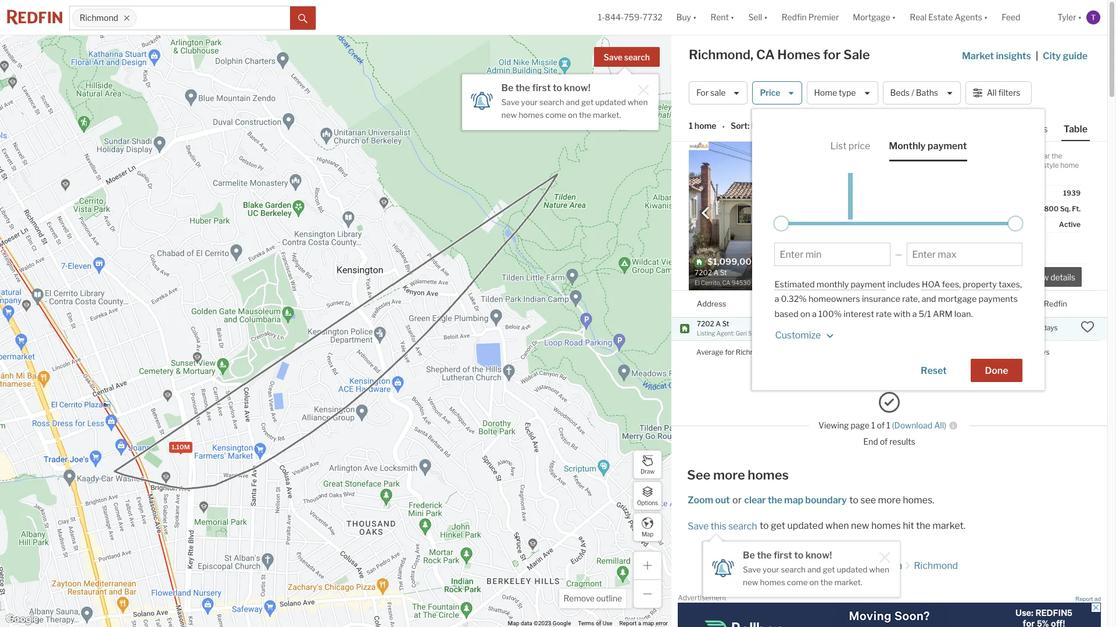 Task type: vqa. For each thing, say whether or not it's contained in the screenshot.
middle GET
yes



Task type: describe. For each thing, give the bounding box(es) containing it.
includes
[[887, 280, 920, 290]]

map region
[[0, 0, 690, 628]]

charming
[[960, 161, 991, 170]]

, a
[[775, 280, 1022, 305]]

21
[[1025, 348, 1033, 357]]

california link
[[861, 561, 902, 572]]

$1,099,000
[[821, 324, 860, 333]]

sell
[[748, 12, 762, 22]]

monthly
[[817, 280, 849, 290]]

clear
[[744, 495, 766, 506]]

1 inside 1 home • sort : recommended
[[689, 121, 693, 131]]

be the first to know! for the top be the first to know! dialog
[[501, 83, 590, 94]]

outline
[[596, 594, 622, 604]]

ad
[[1094, 596, 1101, 603]]

7202
[[697, 319, 714, 328]]

on
[[1032, 299, 1042, 308]]

|
[[1036, 51, 1038, 62]]

0.32
[[781, 294, 799, 305]]

list price element
[[830, 131, 870, 162]]

list
[[830, 141, 847, 152]]

stern
[[748, 330, 763, 337]]

richmond, ca homes for sale
[[689, 47, 870, 62]]

monthly payment
[[889, 141, 967, 152]]

0 horizontal spatial be
[[501, 83, 513, 94]]

1-
[[598, 12, 605, 22]]

save this search button
[[687, 521, 758, 532]]

geri
[[736, 330, 747, 337]]

price inside 'button'
[[760, 88, 780, 98]]

location button
[[768, 291, 799, 317]]

1 vertical spatial redfin
[[1044, 299, 1067, 308]]

0 horizontal spatial payment
[[851, 280, 885, 290]]

1 horizontal spatial when
[[825, 521, 849, 532]]

on redfin button
[[1032, 291, 1067, 317]]

richmond link
[[914, 561, 958, 572]]

7202 a st listing agent: geri stern el cerrito
[[697, 319, 808, 337]]

on for the bottom be the first to know! dialog
[[809, 578, 819, 587]]

cerrito
[[778, 324, 808, 333]]

mortgage
[[938, 294, 977, 305]]

guide
[[1063, 51, 1088, 62]]

0 vertical spatial be the first to know! dialog
[[462, 67, 658, 130]]

vintag...
[[924, 170, 948, 179]]

▾ for sell ▾
[[764, 12, 768, 22]]

based
[[775, 309, 798, 320]]

Enter min text field
[[780, 249, 885, 260]]

city guide link
[[1043, 49, 1090, 63]]

insights
[[996, 51, 1031, 62]]

:
[[748, 121, 750, 131]]

hoa inside 'dialog'
[[922, 280, 940, 290]]

for sale
[[696, 88, 726, 98]]

baths button
[[919, 291, 940, 317]]

customize button
[[775, 322, 838, 345]]

at
[[926, 152, 932, 160]]

mortgage ▾ button
[[853, 0, 896, 35]]

a inside , a
[[775, 294, 779, 305]]

interest
[[844, 309, 874, 320]]

1 vertical spatial updated
[[787, 521, 823, 532]]

buy ▾ button
[[669, 0, 704, 35]]

monthly payment element
[[889, 131, 967, 162]]

feed
[[1002, 12, 1020, 22]]

maximum price slider
[[1008, 216, 1023, 231]]

minimum price slider
[[774, 216, 789, 231]]

market. for the top be the first to know! dialog
[[593, 110, 621, 120]]

% inside % homeowners insurance rate, and mortgage payments based on a
[[799, 294, 807, 305]]

favorite button checkbox
[[867, 145, 886, 164]]

this inside nestled at the end of a tranquil cul-de-sac near the albany border, this charming mediterranean-style home exudes vintag...
[[947, 161, 959, 170]]

when for the bottom be the first to know! dialog
[[869, 565, 889, 575]]

view details button
[[1024, 268, 1082, 287]]

ca
[[756, 47, 775, 62]]

sac
[[1023, 152, 1034, 160]]

when for the top be the first to know! dialog
[[628, 98, 648, 107]]

reset button
[[906, 359, 961, 383]]

richmond:
[[736, 348, 770, 357]]

draw
[[641, 468, 655, 475]]

a inside nestled at the end of a tranquil cul-de-sac near the albany border, this charming mediterranean-style home exudes vintag...
[[968, 152, 972, 160]]

save search button
[[594, 47, 660, 67]]

done button
[[970, 359, 1023, 383]]

favorite this home image
[[897, 270, 911, 284]]

de-
[[1012, 152, 1023, 160]]

1 home • sort : recommended
[[689, 121, 810, 132]]

0 horizontal spatial your
[[521, 98, 538, 107]]

rate
[[876, 309, 892, 320]]

of inside nestled at the end of a tranquil cul-de-sac near the albany border, this charming mediterranean-style home exudes vintag...
[[960, 152, 967, 160]]

new for the top be the first to know! dialog
[[501, 110, 517, 120]]

or
[[732, 495, 742, 506]]

and inside % homeowners insurance rate, and mortgage payments based on a
[[922, 294, 936, 305]]

recommended button
[[750, 121, 820, 132]]

▾ for rent ▾
[[731, 12, 734, 22]]

2.5
[[837, 257, 851, 267]]

0 vertical spatial map
[[784, 495, 803, 506]]

rent ▾ button
[[711, 0, 734, 35]]

1 vertical spatial for
[[725, 348, 734, 357]]

1 vertical spatial map
[[643, 621, 654, 627]]

map for map data ©2023 google
[[508, 621, 519, 627]]

sort
[[731, 121, 748, 131]]

zoom out button
[[687, 495, 730, 506]]

0 horizontal spatial more
[[713, 468, 745, 483]]

1 horizontal spatial %
[[834, 309, 842, 320]]

mediterranean-
[[992, 161, 1043, 170]]

done
[[985, 366, 1008, 377]]

page
[[851, 421, 870, 431]]

home
[[814, 88, 837, 98]]

redfin for redfin
[[821, 561, 849, 572]]

2 horizontal spatial new
[[851, 521, 869, 532]]

nestled at the end of a tranquil cul-de-sac near the albany border, this charming mediterranean-style home exudes vintag...
[[899, 152, 1079, 179]]

view details link
[[1024, 266, 1082, 287]]

0 vertical spatial know!
[[564, 83, 590, 94]]

cul-
[[1000, 152, 1012, 160]]

ad region
[[678, 604, 1101, 628]]

1 horizontal spatial first
[[774, 550, 792, 561]]

sell ▾ button
[[748, 0, 768, 35]]

0 horizontal spatial get
[[581, 98, 594, 107]]

remove
[[564, 594, 595, 604]]

▾ for buy ▾
[[693, 12, 697, 22]]

on inside % homeowners insurance rate, and mortgage payments based on a
[[800, 309, 810, 320]]

real estate agents ▾
[[910, 12, 988, 22]]

dialog containing list price
[[752, 109, 1045, 391]]

previous button image
[[700, 207, 711, 219]]

search inside save search "button"
[[624, 52, 650, 62]]

market insights | city guide
[[962, 51, 1088, 62]]

▾ inside dropdown button
[[984, 12, 988, 22]]

1 horizontal spatial get
[[771, 521, 785, 532]]

home type button
[[807, 81, 878, 105]]

zoom
[[688, 495, 713, 506]]

beds for beds / baths
[[890, 88, 910, 98]]

home inside 1 home • sort : recommended
[[695, 121, 716, 131]]

redfin for redfin premier
[[782, 12, 807, 22]]

google
[[553, 621, 571, 627]]

google image
[[3, 613, 41, 628]]

all filters
[[987, 88, 1020, 98]]

report for report ad
[[1075, 596, 1093, 603]]

days for 21 days
[[1034, 348, 1050, 357]]

1 horizontal spatial for
[[823, 47, 841, 62]]

with
[[894, 309, 911, 320]]

view details
[[1030, 273, 1075, 283]]

map button
[[633, 513, 662, 542]]

price
[[849, 141, 870, 152]]

2 horizontal spatial 1
[[886, 421, 890, 431]]

on redfin
[[1032, 299, 1067, 308]]

1 horizontal spatial be
[[743, 550, 755, 561]]

see
[[860, 495, 876, 506]]

1 vertical spatial price button
[[821, 291, 840, 317]]

7732
[[643, 12, 662, 22]]



Task type: locate. For each thing, give the bounding box(es) containing it.
updated for the top be the first to know! dialog
[[595, 98, 626, 107]]

0 horizontal spatial map
[[508, 621, 519, 627]]

1 vertical spatial first
[[774, 550, 792, 561]]

, inside , a
[[1020, 280, 1022, 290]]

days right 21
[[1034, 348, 1050, 357]]

0 vertical spatial come
[[545, 110, 566, 120]]

0 vertical spatial be the first to know!
[[501, 83, 590, 94]]

active
[[1059, 220, 1081, 229]]

a left error
[[638, 621, 641, 627]]

to
[[553, 83, 562, 94], [849, 495, 858, 506], [760, 521, 769, 532], [794, 550, 803, 561]]

baths inside button
[[916, 88, 938, 98]]

0 horizontal spatial be the first to know! dialog
[[462, 67, 658, 130]]

when right redfin link
[[869, 565, 889, 575]]

payment up the 'border,'
[[928, 141, 967, 152]]

1939
[[1063, 189, 1081, 198]]

0 vertical spatial updated
[[595, 98, 626, 107]]

3,800 sq. ft.
[[1038, 205, 1081, 213]]

5/1
[[919, 309, 931, 320]]

1 left •
[[689, 121, 693, 131]]

come for the bottom be the first to know! dialog
[[787, 578, 808, 587]]

city
[[1043, 51, 1061, 62]]

2 horizontal spatial market.
[[933, 521, 965, 532]]

0 vertical spatial home
[[695, 121, 716, 131]]

end
[[946, 152, 958, 160]]

price up 100
[[821, 299, 840, 308]]

on for the top be the first to know! dialog
[[568, 110, 577, 120]]

0 horizontal spatial for
[[725, 348, 734, 357]]

home inside nestled at the end of a tranquil cul-de-sac near the albany border, this charming mediterranean-style home exudes vintag...
[[1060, 161, 1079, 170]]

table
[[1064, 124, 1088, 135]]

a up "charming"
[[968, 152, 972, 160]]

st
[[722, 319, 729, 328]]

x-out this home image
[[921, 270, 935, 284]]

this down end
[[947, 161, 959, 170]]

report ad
[[1075, 596, 1101, 603]]

richmond left remove richmond icon
[[80, 13, 118, 23]]

report for report a map error
[[619, 621, 637, 627]]

real estate agents ▾ button
[[903, 0, 995, 35]]

updated for the bottom be the first to know! dialog
[[837, 565, 867, 575]]

remove richmond image
[[124, 15, 130, 22]]

rent ▾
[[711, 12, 734, 22]]

0 horizontal spatial map
[[643, 621, 654, 627]]

map inside 'button'
[[642, 531, 653, 538]]

7202 a st link
[[697, 319, 757, 329]]

0 vertical spatial report
[[1075, 596, 1093, 603]]

1 right page
[[871, 421, 875, 431]]

2 vertical spatial and
[[807, 565, 821, 575]]

0 horizontal spatial new
[[501, 110, 517, 120]]

0 vertical spatial for
[[823, 47, 841, 62]]

% up $1,099,000 at bottom
[[834, 309, 842, 320]]

recommended
[[751, 121, 810, 131]]

baths right the /
[[916, 88, 938, 98]]

0 vertical spatial days
[[1042, 324, 1058, 333]]

save inside "button"
[[604, 52, 622, 62]]

▾ right tyler
[[1078, 12, 1082, 22]]

(download all) link
[[892, 421, 946, 431]]

0 horizontal spatial updated
[[595, 98, 626, 107]]

▾ right "buy"
[[693, 12, 697, 22]]

0 horizontal spatial this
[[711, 521, 726, 532]]

1 horizontal spatial and
[[807, 565, 821, 575]]

your
[[521, 98, 538, 107], [763, 565, 779, 575]]

homes
[[777, 47, 820, 62]]

the
[[515, 83, 530, 94], [579, 110, 591, 120], [934, 152, 944, 160], [1051, 152, 1062, 160], [768, 495, 782, 506], [916, 521, 931, 532], [757, 550, 772, 561], [820, 578, 833, 587]]

new for the bottom be the first to know! dialog
[[743, 578, 758, 587]]

0 vertical spatial this
[[947, 161, 959, 170]]

0 horizontal spatial hoa
[[899, 220, 914, 229]]

richmond down hit
[[914, 561, 958, 572]]

report
[[1075, 596, 1093, 603], [619, 621, 637, 627]]

sq.ft.
[[948, 299, 968, 308]]

0 horizontal spatial know!
[[564, 83, 590, 94]]

1 horizontal spatial more
[[878, 495, 901, 506]]

1 horizontal spatial map
[[642, 531, 653, 538]]

/
[[911, 88, 914, 98]]

customize
[[775, 330, 821, 341]]

0 horizontal spatial report
[[619, 621, 637, 627]]

home left •
[[695, 121, 716, 131]]

1 vertical spatial get
[[771, 521, 785, 532]]

remove outline button
[[559, 589, 626, 609]]

loan.
[[954, 309, 973, 320]]

monthly
[[889, 141, 926, 152]]

% down 'estimated'
[[799, 294, 807, 305]]

all
[[987, 88, 997, 98]]

1 vertical spatial save your search and get updated when new homes come on the market.
[[743, 565, 889, 587]]

▾ for tyler ▾
[[1078, 12, 1082, 22]]

when
[[628, 98, 648, 107], [825, 521, 849, 532], [869, 565, 889, 575]]

days right 20
[[1042, 324, 1058, 333]]

1 horizontal spatial be the first to know!
[[743, 550, 832, 561]]

price up recommended
[[760, 88, 780, 98]]

feed button
[[995, 0, 1051, 35]]

a left '5/1'
[[912, 309, 917, 320]]

3 ▾ from the left
[[764, 12, 768, 22]]

1 up end of results
[[886, 421, 890, 431]]

updated down save search
[[595, 98, 626, 107]]

favorite this home image
[[1081, 320, 1094, 334]]

report a map error
[[619, 621, 668, 627]]

4 ▾ from the left
[[892, 12, 896, 22]]

real
[[910, 12, 927, 22]]

this down out
[[711, 521, 726, 532]]

0 vertical spatial first
[[532, 83, 551, 94]]

when down save search
[[628, 98, 648, 107]]

0 horizontal spatial ,
[[959, 280, 961, 290]]

2 vertical spatial on
[[809, 578, 819, 587]]

2 horizontal spatial updated
[[837, 565, 867, 575]]

1 vertical spatial richmond
[[914, 561, 958, 572]]

and for the bottom be the first to know! dialog
[[807, 565, 821, 575]]

user photo image
[[1086, 10, 1100, 24]]

0 vertical spatial price button
[[752, 81, 802, 105]]

1 vertical spatial be the first to know!
[[743, 550, 832, 561]]

0 vertical spatial %
[[799, 294, 807, 305]]

1 horizontal spatial know!
[[805, 550, 832, 561]]

average
[[696, 348, 723, 357]]

100 % interest rate with a 5/1 arm loan.
[[818, 309, 973, 320]]

1 horizontal spatial redfin
[[821, 561, 849, 572]]

be the first to know! for the bottom be the first to know! dialog
[[743, 550, 832, 561]]

a left 0.32
[[775, 294, 779, 305]]

2 vertical spatial redfin
[[821, 561, 849, 572]]

border,
[[923, 161, 945, 170]]

rent ▾ button
[[704, 0, 741, 35]]

homes.
[[903, 495, 934, 506]]

hoa
[[899, 220, 914, 229], [922, 280, 940, 290]]

1-844-759-7732
[[598, 12, 662, 22]]

results
[[889, 437, 915, 447]]

beds up 100 % interest rate with a 5/1 arm loan.
[[889, 299, 907, 308]]

on
[[568, 110, 577, 120], [800, 309, 810, 320], [809, 578, 819, 587]]

2 horizontal spatial get
[[823, 565, 835, 575]]

2 , from the left
[[1020, 280, 1022, 290]]

2 vertical spatial new
[[743, 578, 758, 587]]

2 vertical spatial when
[[869, 565, 889, 575]]

use
[[603, 621, 612, 627]]

1 horizontal spatial hoa
[[922, 280, 940, 290]]

when down boundary
[[825, 521, 849, 532]]

▾ right agents
[[984, 12, 988, 22]]

a inside % homeowners insurance rate, and mortgage payments based on a
[[812, 309, 817, 320]]

0 horizontal spatial richmond
[[80, 13, 118, 23]]

for down agent:
[[725, 348, 734, 357]]

1 horizontal spatial market.
[[834, 578, 862, 587]]

for left the sale
[[823, 47, 841, 62]]

1 horizontal spatial payment
[[928, 141, 967, 152]]

sq.
[[1060, 205, 1071, 213]]

0 horizontal spatial when
[[628, 98, 648, 107]]

heading
[[695, 257, 789, 288]]

photo of 7202 a st, el cerrito, ca 94530 image
[[689, 142, 889, 291]]

,
[[959, 280, 961, 290], [1020, 280, 1022, 290]]

1 vertical spatial be
[[743, 550, 755, 561]]

1 horizontal spatial your
[[763, 565, 779, 575]]

type
[[839, 88, 856, 98]]

0 vertical spatial new
[[501, 110, 517, 120]]

sq.ft. button
[[948, 291, 968, 317]]

buy ▾ button
[[676, 0, 697, 35]]

be
[[501, 83, 513, 94], [743, 550, 755, 561]]

0 horizontal spatial be the first to know!
[[501, 83, 590, 94]]

1 vertical spatial be the first to know! dialog
[[703, 535, 900, 598]]

1 , from the left
[[959, 280, 961, 290]]

0 vertical spatial map
[[642, 531, 653, 538]]

report right the use
[[619, 621, 637, 627]]

updated down to get updated when new homes hit the market.
[[837, 565, 867, 575]]

2 horizontal spatial and
[[922, 294, 936, 305]]

map left boundary
[[784, 495, 803, 506]]

▾ right rent
[[731, 12, 734, 22]]

1 vertical spatial report
[[619, 621, 637, 627]]

1 vertical spatial know!
[[805, 550, 832, 561]]

0 vertical spatial your
[[521, 98, 538, 107]]

save your search and get updated when new homes come on the market. for the bottom be the first to know! dialog
[[743, 565, 889, 587]]

0 vertical spatial get
[[581, 98, 594, 107]]

0 horizontal spatial home
[[695, 121, 716, 131]]

sale
[[843, 47, 870, 62]]

arm
[[933, 309, 953, 320]]

el
[[768, 324, 776, 333]]

1 horizontal spatial price
[[821, 299, 840, 308]]

report left ad
[[1075, 596, 1093, 603]]

tyler ▾
[[1058, 12, 1082, 22]]

hoa up baths button
[[922, 280, 940, 290]]

2 horizontal spatial when
[[869, 565, 889, 575]]

fees
[[942, 280, 959, 290]]

days for 20 days
[[1042, 324, 1058, 333]]

1 horizontal spatial home
[[1060, 161, 1079, 170]]

redfin
[[782, 12, 807, 22], [1044, 299, 1067, 308], [821, 561, 849, 572]]

759-
[[624, 12, 643, 22]]

viewing
[[818, 421, 849, 431]]

(download
[[892, 421, 932, 431]]

map left 'data' in the left bottom of the page
[[508, 621, 519, 627]]

market insights link
[[962, 38, 1031, 63]]

more right see
[[878, 495, 901, 506]]

beds left the /
[[890, 88, 910, 98]]

updated down zoom out or clear the map boundary to see more homes.
[[787, 521, 823, 532]]

more up out
[[713, 468, 745, 483]]

a left 100
[[812, 309, 817, 320]]

—
[[895, 250, 902, 259]]

beds inside button
[[890, 88, 910, 98]]

save this search
[[688, 521, 757, 532]]

beds / baths
[[890, 88, 938, 98]]

0 vertical spatial when
[[628, 98, 648, 107]]

map down options
[[642, 531, 653, 538]]

premier
[[808, 12, 839, 22]]

0 vertical spatial hoa
[[899, 220, 914, 229]]

location
[[768, 299, 799, 308]]

0 horizontal spatial come
[[545, 110, 566, 120]]

payment
[[928, 141, 967, 152], [851, 280, 885, 290]]

▾ for mortgage ▾
[[892, 12, 896, 22]]

market. for the bottom be the first to know! dialog
[[834, 578, 862, 587]]

1 horizontal spatial new
[[743, 578, 758, 587]]

, left view
[[1020, 280, 1022, 290]]

tranquil
[[973, 152, 998, 160]]

0 horizontal spatial first
[[532, 83, 551, 94]]

1 vertical spatial your
[[763, 565, 779, 575]]

map left error
[[643, 621, 654, 627]]

submit search image
[[298, 14, 307, 23]]

1 vertical spatial on
[[800, 309, 810, 320]]

favorite button image
[[867, 145, 886, 164]]

1 vertical spatial payment
[[851, 280, 885, 290]]

beds for beds
[[889, 299, 907, 308]]

1-844-759-7732 link
[[598, 12, 662, 22]]

1 vertical spatial price
[[821, 299, 840, 308]]

1 vertical spatial when
[[825, 521, 849, 532]]

▾ right sell
[[764, 12, 768, 22]]

2 ▾ from the left
[[731, 12, 734, 22]]

baths up '5/1'
[[919, 299, 940, 308]]

be the first to know! dialog
[[462, 67, 658, 130], [703, 535, 900, 598]]

©2023
[[534, 621, 551, 627]]

and for the top be the first to know! dialog
[[566, 98, 580, 107]]

save your search and get updated when new homes come on the market. for the top be the first to know! dialog
[[501, 98, 648, 120]]

for
[[696, 88, 709, 98]]

list price
[[830, 141, 870, 152]]

hoa up —
[[899, 220, 914, 229]]

•
[[722, 122, 725, 132]]

1 vertical spatial new
[[851, 521, 869, 532]]

Enter max text field
[[912, 249, 1017, 260]]

4
[[817, 257, 823, 267]]

6 ▾ from the left
[[1078, 12, 1082, 22]]

redfin right on
[[1044, 299, 1067, 308]]

, up the mortgage
[[959, 280, 961, 290]]

options
[[637, 500, 658, 507]]

dialog
[[752, 109, 1045, 391]]

0 vertical spatial beds
[[890, 88, 910, 98]]

price button up recommended
[[752, 81, 802, 105]]

0 horizontal spatial market.
[[593, 110, 621, 120]]

1 vertical spatial baths
[[919, 299, 940, 308]]

1 horizontal spatial save your search and get updated when new homes come on the market.
[[743, 565, 889, 587]]

view
[[1030, 273, 1049, 283]]

1 vertical spatial and
[[922, 294, 936, 305]]

0 vertical spatial price
[[760, 88, 780, 98]]

0 horizontal spatial 1
[[689, 121, 693, 131]]

0 vertical spatial baths
[[916, 88, 938, 98]]

1 horizontal spatial 1
[[871, 421, 875, 431]]

home right style
[[1060, 161, 1079, 170]]

get
[[581, 98, 594, 107], [771, 521, 785, 532], [823, 565, 835, 575]]

▾ right mortgage
[[892, 12, 896, 22]]

1 ▾ from the left
[[693, 12, 697, 22]]

1 horizontal spatial price button
[[821, 291, 840, 317]]

none
[[958, 220, 975, 229]]

None search field
[[137, 6, 290, 30]]

21 days
[[1025, 348, 1050, 357]]

to get updated when new homes hit the market.
[[758, 521, 965, 532]]

home
[[695, 121, 716, 131], [1060, 161, 1079, 170]]

0 vertical spatial richmond
[[80, 13, 118, 23]]

price button down monthly
[[821, 291, 840, 317]]

terms of use
[[578, 621, 612, 627]]

5 ▾ from the left
[[984, 12, 988, 22]]

of
[[960, 152, 967, 160], [877, 421, 885, 431], [880, 437, 888, 447], [596, 621, 601, 627]]

redfin left california
[[821, 561, 849, 572]]

2 vertical spatial updated
[[837, 565, 867, 575]]

1 horizontal spatial map
[[784, 495, 803, 506]]

1 horizontal spatial ,
[[1020, 280, 1022, 290]]

a
[[716, 319, 721, 328]]

payment up 'insurance'
[[851, 280, 885, 290]]

redfin premier button
[[775, 0, 846, 35]]

0 vertical spatial save your search and get updated when new homes come on the market.
[[501, 98, 648, 120]]

map for map
[[642, 531, 653, 538]]

california
[[861, 561, 902, 572]]

report inside button
[[1075, 596, 1093, 603]]

redfin premier
[[782, 12, 839, 22]]

a
[[968, 152, 972, 160], [775, 294, 779, 305], [812, 309, 817, 320], [912, 309, 917, 320], [638, 621, 641, 627]]

%
[[799, 294, 807, 305], [834, 309, 842, 320]]

redfin left premier
[[782, 12, 807, 22]]

0 vertical spatial market.
[[593, 110, 621, 120]]

come for the top be the first to know! dialog
[[545, 110, 566, 120]]

property
[[963, 280, 997, 290]]



